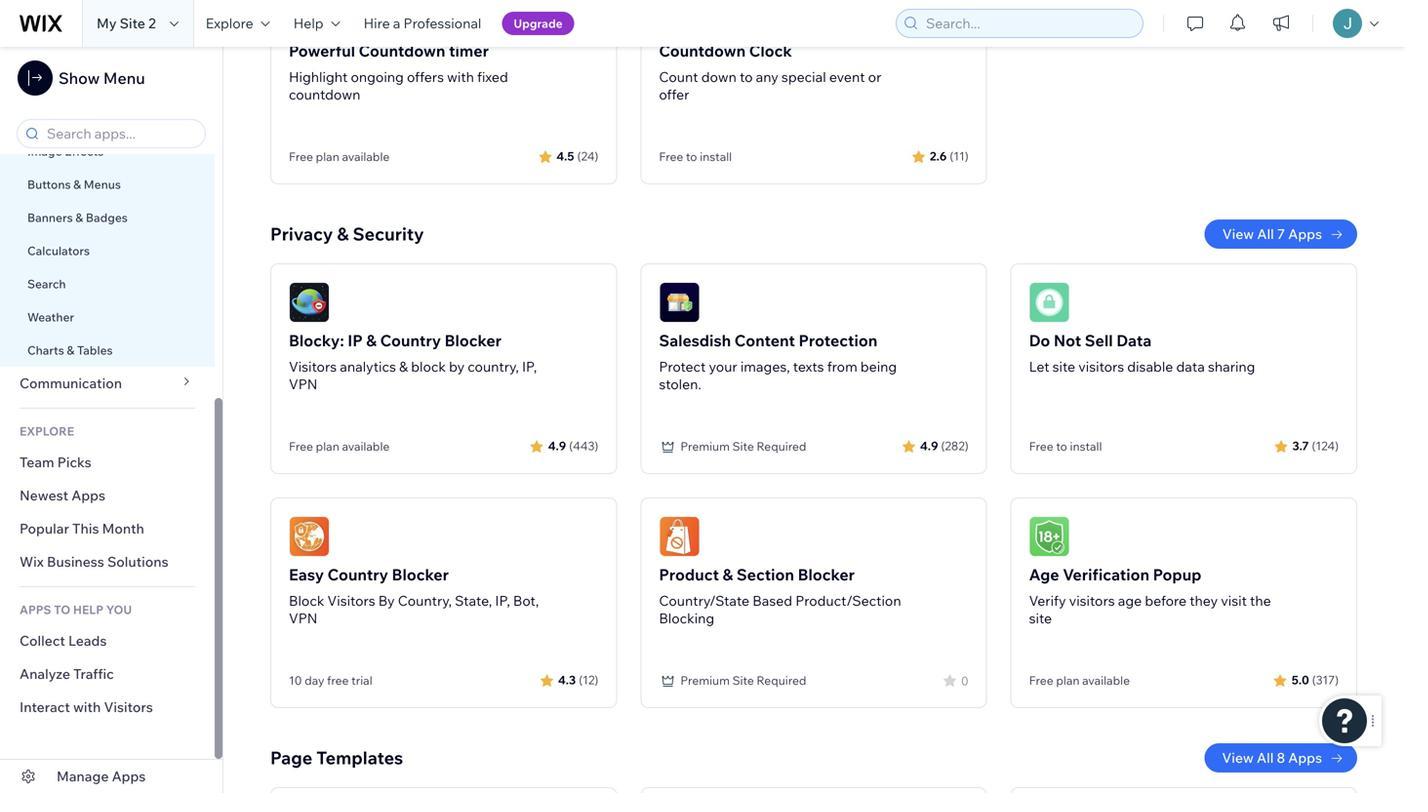 Task type: vqa. For each thing, say whether or not it's contained in the screenshot.
'Wix Business Solutions'
yes



Task type: describe. For each thing, give the bounding box(es) containing it.
tables
[[77, 343, 113, 358]]

day
[[305, 673, 324, 688]]

(443)
[[569, 439, 598, 453]]

10
[[289, 673, 302, 688]]

not
[[1054, 331, 1081, 350]]

0 vertical spatial site
[[120, 15, 145, 32]]

based
[[753, 592, 792, 609]]

free for age verification popup
[[1029, 673, 1054, 688]]

weather
[[27, 310, 74, 324]]

age verification popup logo image
[[1029, 516, 1070, 557]]

view all 8 apps link
[[1204, 744, 1357, 773]]

clock
[[749, 41, 792, 60]]

month
[[102, 520, 144, 537]]

buttons & menus
[[27, 177, 121, 192]]

interact with visitors link
[[0, 691, 215, 724]]

by
[[449, 358, 465, 375]]

before
[[1145, 592, 1187, 609]]

timer
[[449, 41, 489, 60]]

3.7
[[1292, 439, 1309, 453]]

popular this month
[[20, 520, 144, 537]]

security
[[353, 223, 424, 245]]

charts & tables
[[27, 343, 113, 358]]

image effects link
[[0, 135, 215, 168]]

communication link
[[0, 367, 215, 400]]

show menu button
[[18, 60, 145, 96]]

free to install for 3.7 (124)
[[1029, 439, 1102, 454]]

ip, inside easy country blocker block visitors by country, state, ip, bot, vpn
[[495, 592, 510, 609]]

view all 8 apps
[[1222, 749, 1322, 766]]

apps right "7"
[[1288, 225, 1322, 242]]

texts
[[793, 358, 824, 375]]

hire a professional
[[364, 15, 481, 32]]

they
[[1190, 592, 1218, 609]]

4.9 for salesdish content protection
[[920, 439, 938, 453]]

do
[[1029, 331, 1050, 350]]

visitors inside "link"
[[104, 699, 153, 716]]

with inside interact with visitors "link"
[[73, 699, 101, 716]]

down
[[701, 68, 737, 85]]

collect
[[20, 632, 65, 649]]

block
[[289, 592, 324, 609]]

free down the countdown
[[289, 149, 313, 164]]

your
[[709, 358, 737, 375]]

site inside age verification popup verify visitors age before they visit the site
[[1029, 610, 1052, 627]]

countdown clock count down to any special event or offer
[[659, 41, 881, 103]]

0 vertical spatial available
[[342, 149, 390, 164]]

you
[[106, 603, 132, 617]]

block
[[411, 358, 446, 375]]

apps right manage
[[112, 768, 146, 785]]

salesdish content protection logo image
[[659, 282, 700, 323]]

available for age
[[1082, 673, 1130, 688]]

vpn inside easy country blocker block visitors by country, state, ip, bot, vpn
[[289, 610, 317, 627]]

image
[[27, 144, 62, 159]]

the
[[1250, 592, 1271, 609]]

team picks
[[20, 454, 91, 471]]

install for 2.6 (11)
[[700, 149, 732, 164]]

analyze traffic link
[[0, 658, 215, 691]]

blocker inside the product & section blocker country/state based product/section blocking
[[798, 565, 855, 585]]

product
[[659, 565, 719, 585]]

effects
[[65, 144, 104, 159]]

4.9 (282)
[[920, 439, 969, 453]]

image effects
[[27, 144, 104, 159]]

analytics
[[340, 358, 396, 375]]

view all 7 apps link
[[1205, 220, 1357, 249]]

ip
[[348, 331, 363, 350]]

& for buttons & menus
[[73, 177, 81, 192]]

product & section blocker country/state based product/section blocking
[[659, 565, 901, 627]]

powerful countdown timer highlight ongoing offers with fixed countdown
[[289, 41, 508, 103]]

solutions
[[107, 553, 168, 570]]

from
[[827, 358, 857, 375]]

& for charts & tables
[[67, 343, 74, 358]]

collect leads link
[[0, 625, 215, 658]]

help
[[293, 15, 324, 32]]

blocky:
[[289, 331, 344, 350]]

premium for product
[[680, 673, 730, 688]]

easy country blocker logo image
[[289, 516, 330, 557]]

10 day free trial
[[289, 673, 372, 688]]

view all 7 apps
[[1222, 225, 1322, 242]]

countdown
[[289, 86, 360, 103]]

popular
[[20, 520, 69, 537]]

plan for blocky:
[[316, 439, 339, 454]]

analyze traffic
[[20, 665, 114, 683]]

manage apps
[[57, 768, 146, 785]]

charts & tables link
[[0, 334, 215, 367]]

popular this month link
[[0, 512, 215, 545]]

site for salesdish
[[732, 439, 754, 454]]

free
[[327, 673, 349, 688]]

country inside easy country blocker block visitors by country, state, ip, bot, vpn
[[327, 565, 388, 585]]

visitors inside blocky: ip & country blocker visitors analytics & block by country, ip, vpn
[[289, 358, 337, 375]]

4.3 (12)
[[558, 673, 598, 687]]

protection
[[799, 331, 878, 350]]

plan for age
[[1056, 673, 1080, 688]]

4.5 (24)
[[556, 149, 598, 163]]

with inside powerful countdown timer highlight ongoing offers with fixed countdown
[[447, 68, 474, 85]]

picks
[[57, 454, 91, 471]]

data
[[1176, 358, 1205, 375]]

available for blocky:
[[342, 439, 390, 454]]

communication
[[20, 375, 125, 392]]

professional
[[404, 15, 481, 32]]

0
[[961, 674, 969, 688]]

visitors inside do not sell data let site visitors disable data sharing
[[1078, 358, 1124, 375]]

fixed
[[477, 68, 508, 85]]

Search apps... field
[[41, 120, 199, 147]]

country,
[[398, 592, 452, 609]]

buttons
[[27, 177, 71, 192]]

countdown inside powerful countdown timer highlight ongoing offers with fixed countdown
[[359, 41, 445, 60]]

badges
[[86, 210, 128, 225]]

menus
[[84, 177, 121, 192]]

let
[[1029, 358, 1049, 375]]



Task type: locate. For each thing, give the bounding box(es) containing it.
interact
[[20, 699, 70, 716]]

(12)
[[579, 673, 598, 687]]

1 vertical spatial free plan available
[[289, 439, 390, 454]]

countdown up down
[[659, 41, 746, 60]]

free for do not sell data
[[1029, 439, 1054, 454]]

1 horizontal spatial with
[[447, 68, 474, 85]]

2 vpn from the top
[[289, 610, 317, 627]]

traffic
[[73, 665, 114, 683]]

0 vertical spatial required
[[757, 439, 806, 454]]

verification
[[1063, 565, 1150, 585]]

visitors down blocky:
[[289, 358, 337, 375]]

show menu
[[59, 68, 145, 88]]

8
[[1277, 749, 1285, 766]]

free down let
[[1029, 439, 1054, 454]]

2 vertical spatial site
[[732, 673, 754, 688]]

analyze
[[20, 665, 70, 683]]

0 horizontal spatial 4.9
[[548, 439, 566, 453]]

view
[[1222, 225, 1254, 242], [1222, 749, 1254, 766]]

all left 8
[[1257, 749, 1274, 766]]

view left "7"
[[1222, 225, 1254, 242]]

0 horizontal spatial with
[[73, 699, 101, 716]]

& left badges
[[75, 210, 83, 225]]

1 countdown from the left
[[359, 41, 445, 60]]

1 vertical spatial visitors
[[1069, 592, 1115, 609]]

visitors down analyze traffic link
[[104, 699, 153, 716]]

blocker up by
[[445, 331, 502, 350]]

with down traffic
[[73, 699, 101, 716]]

team picks link
[[0, 446, 215, 479]]

all for privacy & security
[[1257, 225, 1274, 242]]

2 required from the top
[[757, 673, 806, 688]]

plan down the countdown
[[316, 149, 339, 164]]

sidebar element
[[0, 0, 223, 793]]

to for 3.7
[[1056, 439, 1067, 454]]

blocker inside blocky: ip & country blocker visitors analytics & block by country, ip, vpn
[[445, 331, 502, 350]]

country inside blocky: ip & country blocker visitors analytics & block by country, ip, vpn
[[380, 331, 441, 350]]

& left tables
[[67, 343, 74, 358]]

0 vertical spatial site
[[1053, 358, 1075, 375]]

4.9 left (282)
[[920, 439, 938, 453]]

a
[[393, 15, 400, 32]]

state,
[[455, 592, 492, 609]]

2 premium from the top
[[680, 673, 730, 688]]

easy
[[289, 565, 324, 585]]

to for 2.6
[[686, 149, 697, 164]]

site inside do not sell data let site visitors disable data sharing
[[1053, 358, 1075, 375]]

view left 8
[[1222, 749, 1254, 766]]

visitors down "verification"
[[1069, 592, 1115, 609]]

available
[[342, 149, 390, 164], [342, 439, 390, 454], [1082, 673, 1130, 688]]

3.7 (124)
[[1292, 439, 1339, 453]]

2 premium site required from the top
[[680, 673, 806, 688]]

site down based
[[732, 673, 754, 688]]

help button
[[282, 0, 352, 47]]

0 vertical spatial country
[[380, 331, 441, 350]]

ip, inside blocky: ip & country blocker visitors analytics & block by country, ip, vpn
[[522, 358, 537, 375]]

help
[[73, 603, 103, 617]]

data
[[1116, 331, 1152, 350]]

powerful
[[289, 41, 355, 60]]

4.3
[[558, 673, 576, 687]]

0 vertical spatial to
[[740, 68, 753, 85]]

apps up the this
[[71, 487, 105, 504]]

ip, right country, on the left top of the page
[[522, 358, 537, 375]]

team
[[20, 454, 54, 471]]

(11)
[[950, 149, 969, 163]]

premium site required down your
[[680, 439, 806, 454]]

newest apps link
[[0, 479, 215, 512]]

required
[[757, 439, 806, 454], [757, 673, 806, 688]]

required down the images,
[[757, 439, 806, 454]]

1 view from the top
[[1222, 225, 1254, 242]]

5.0
[[1292, 673, 1309, 687]]

0 horizontal spatial to
[[686, 149, 697, 164]]

& up country/state
[[723, 565, 733, 585]]

ip, left bot,
[[495, 592, 510, 609]]

visitors inside easy country blocker block visitors by country, state, ip, bot, vpn
[[327, 592, 375, 609]]

premium for salesdish
[[680, 439, 730, 454]]

2 vertical spatial visitors
[[104, 699, 153, 716]]

with down timer
[[447, 68, 474, 85]]

1 vertical spatial visitors
[[327, 592, 375, 609]]

1 premium from the top
[[680, 439, 730, 454]]

5.0 (317)
[[1292, 673, 1339, 687]]

do not sell data  logo image
[[1029, 282, 1070, 323]]

1 vertical spatial ip,
[[495, 592, 510, 609]]

0 vertical spatial ip,
[[522, 358, 537, 375]]

1 vertical spatial available
[[342, 439, 390, 454]]

(282)
[[941, 439, 969, 453]]

explore
[[206, 15, 253, 32]]

1 horizontal spatial free to install
[[1029, 439, 1102, 454]]

free plan available down 'verify'
[[1029, 673, 1130, 688]]

(124)
[[1312, 439, 1339, 453]]

vpn down block
[[289, 610, 317, 627]]

interact with visitors
[[20, 699, 153, 716]]

free to install for 2.6 (11)
[[659, 149, 732, 164]]

free for blocky: ip & country blocker
[[289, 439, 313, 454]]

1 vertical spatial country
[[327, 565, 388, 585]]

offers
[[407, 68, 444, 85]]

apps right 8
[[1288, 749, 1322, 766]]

& for banners & badges
[[75, 210, 83, 225]]

protect
[[659, 358, 706, 375]]

calculators link
[[0, 234, 215, 267]]

free to install down let
[[1029, 439, 1102, 454]]

apps
[[1288, 225, 1322, 242], [71, 487, 105, 504], [1288, 749, 1322, 766], [112, 768, 146, 785]]

2 vertical spatial free plan available
[[1029, 673, 1130, 688]]

view for page templates
[[1222, 749, 1254, 766]]

view for privacy & security
[[1222, 225, 1254, 242]]

explore
[[20, 424, 74, 439]]

2 4.9 from the left
[[920, 439, 938, 453]]

to left any
[[740, 68, 753, 85]]

1 vertical spatial vpn
[[289, 610, 317, 627]]

& left block at the top left
[[399, 358, 408, 375]]

country up block at the top left
[[380, 331, 441, 350]]

event
[[829, 68, 865, 85]]

4.5
[[556, 149, 574, 163]]

being
[[861, 358, 897, 375]]

visitors left by
[[327, 592, 375, 609]]

0 vertical spatial visitors
[[1078, 358, 1124, 375]]

site for product
[[732, 673, 754, 688]]

0 vertical spatial free plan available
[[289, 149, 390, 164]]

plan down 'verify'
[[1056, 673, 1080, 688]]

1 vertical spatial free to install
[[1029, 439, 1102, 454]]

0 horizontal spatial install
[[700, 149, 732, 164]]

1 required from the top
[[757, 439, 806, 454]]

product/section
[[795, 592, 901, 609]]

visit
[[1221, 592, 1247, 609]]

my site 2
[[97, 15, 156, 32]]

offer
[[659, 86, 689, 103]]

any
[[756, 68, 778, 85]]

site down your
[[732, 439, 754, 454]]

0 vertical spatial all
[[1257, 225, 1274, 242]]

install for 3.7 (124)
[[1070, 439, 1102, 454]]

2.6 (11)
[[930, 149, 969, 163]]

premium site required for content
[[680, 439, 806, 454]]

0 vertical spatial premium site required
[[680, 439, 806, 454]]

2 countdown from the left
[[659, 41, 746, 60]]

0 horizontal spatial ip,
[[495, 592, 510, 609]]

1 4.9 from the left
[[548, 439, 566, 453]]

1 vertical spatial with
[[73, 699, 101, 716]]

1 horizontal spatial countdown
[[659, 41, 746, 60]]

2 horizontal spatial to
[[1056, 439, 1067, 454]]

plan up easy country blocker logo
[[316, 439, 339, 454]]

install up age verification popup logo on the right of the page
[[1070, 439, 1102, 454]]

free plan available down "analytics"
[[289, 439, 390, 454]]

free right 0
[[1029, 673, 1054, 688]]

0 horizontal spatial free to install
[[659, 149, 732, 164]]

all left "7"
[[1257, 225, 1274, 242]]

blocky: ip & country blocker visitors analytics & block by country, ip, vpn
[[289, 331, 537, 393]]

country,
[[468, 358, 519, 375]]

0 vertical spatial install
[[700, 149, 732, 164]]

site right let
[[1053, 358, 1075, 375]]

free up easy country blocker logo
[[289, 439, 313, 454]]

free plan available down the countdown
[[289, 149, 390, 164]]

business
[[47, 553, 104, 570]]

install down down
[[700, 149, 732, 164]]

available down the countdown
[[342, 149, 390, 164]]

country
[[380, 331, 441, 350], [327, 565, 388, 585]]

free down offer
[[659, 149, 683, 164]]

bot,
[[513, 592, 539, 609]]

available down age
[[1082, 673, 1130, 688]]

1 vertical spatial premium
[[680, 673, 730, 688]]

hire
[[364, 15, 390, 32]]

(317)
[[1312, 673, 1339, 687]]

required for protection
[[757, 439, 806, 454]]

count
[[659, 68, 698, 85]]

banners & badges link
[[0, 201, 215, 234]]

product & section blocker logo image
[[659, 516, 700, 557]]

1 horizontal spatial install
[[1070, 439, 1102, 454]]

charts
[[27, 343, 64, 358]]

visitors down sell
[[1078, 358, 1124, 375]]

country up by
[[327, 565, 388, 585]]

4.9 for blocky: ip & country blocker
[[548, 439, 566, 453]]

vpn inside blocky: ip & country blocker visitors analytics & block by country, ip, vpn
[[289, 376, 317, 393]]

upgrade
[[514, 16, 563, 31]]

to down offer
[[686, 149, 697, 164]]

1 horizontal spatial 4.9
[[920, 439, 938, 453]]

newest apps
[[20, 487, 105, 504]]

by
[[378, 592, 395, 609]]

available down "analytics"
[[342, 439, 390, 454]]

0 vertical spatial vpn
[[289, 376, 317, 393]]

collect leads
[[20, 632, 107, 649]]

privacy
[[270, 223, 333, 245]]

blocker up country,
[[392, 565, 449, 585]]

& for privacy & security
[[337, 223, 349, 245]]

to inside countdown clock count down to any special event or offer
[[740, 68, 753, 85]]

search link
[[0, 267, 215, 301]]

0 vertical spatial free to install
[[659, 149, 732, 164]]

4.9 left (443)
[[548, 439, 566, 453]]

1 vertical spatial site
[[732, 439, 754, 454]]

visitors inside age verification popup verify visitors age before they visit the site
[[1069, 592, 1115, 609]]

1 horizontal spatial ip,
[[522, 358, 537, 375]]

blocking
[[659, 610, 715, 627]]

vpn down blocky:
[[289, 376, 317, 393]]

countdown inside countdown clock count down to any special event or offer
[[659, 41, 746, 60]]

1 vertical spatial all
[[1257, 749, 1274, 766]]

site down 'verify'
[[1029, 610, 1052, 627]]

page templates
[[270, 747, 403, 769]]

disable
[[1127, 358, 1173, 375]]

1 premium site required from the top
[[680, 439, 806, 454]]

required for section
[[757, 673, 806, 688]]

7
[[1277, 225, 1285, 242]]

0 horizontal spatial countdown
[[359, 41, 445, 60]]

newest
[[20, 487, 68, 504]]

to
[[54, 603, 70, 617]]

1 vertical spatial view
[[1222, 749, 1254, 766]]

1 horizontal spatial to
[[740, 68, 753, 85]]

blocker up product/section
[[798, 565, 855, 585]]

free plan available for blocky:
[[289, 439, 390, 454]]

premium site required down blocking
[[680, 673, 806, 688]]

& inside the product & section blocker country/state based product/section blocking
[[723, 565, 733, 585]]

buttons & menus link
[[0, 168, 215, 201]]

special
[[782, 68, 826, 85]]

page
[[270, 747, 312, 769]]

install
[[700, 149, 732, 164], [1070, 439, 1102, 454]]

all for page templates
[[1257, 749, 1274, 766]]

this
[[72, 520, 99, 537]]

required down based
[[757, 673, 806, 688]]

1 vertical spatial to
[[686, 149, 697, 164]]

0 vertical spatial plan
[[316, 149, 339, 164]]

1 vertical spatial site
[[1029, 610, 1052, 627]]

Search... field
[[920, 10, 1137, 37]]

2 view from the top
[[1222, 749, 1254, 766]]

premium down stolen.
[[680, 439, 730, 454]]

section
[[737, 565, 794, 585]]

1 vertical spatial plan
[[316, 439, 339, 454]]

0 vertical spatial visitors
[[289, 358, 337, 375]]

salesdish
[[659, 331, 731, 350]]

2 vertical spatial to
[[1056, 439, 1067, 454]]

countdown down a
[[359, 41, 445, 60]]

upgrade button
[[502, 12, 574, 35]]

manage
[[57, 768, 109, 785]]

& for product & section blocker country/state based product/section blocking
[[723, 565, 733, 585]]

2 vertical spatial plan
[[1056, 673, 1080, 688]]

1 vertical spatial premium site required
[[680, 673, 806, 688]]

highlight
[[289, 68, 348, 85]]

0 vertical spatial view
[[1222, 225, 1254, 242]]

1 vertical spatial required
[[757, 673, 806, 688]]

premium site required for &
[[680, 673, 806, 688]]

1 vertical spatial install
[[1070, 439, 1102, 454]]

0 vertical spatial with
[[447, 68, 474, 85]]

(24)
[[577, 149, 598, 163]]

2 vertical spatial available
[[1082, 673, 1130, 688]]

& left menus
[[73, 177, 81, 192]]

site left 2
[[120, 15, 145, 32]]

& right ip
[[366, 331, 377, 350]]

free to install
[[659, 149, 732, 164], [1029, 439, 1102, 454]]

to up age verification popup logo on the right of the page
[[1056, 439, 1067, 454]]

0 vertical spatial premium
[[680, 439, 730, 454]]

& right privacy
[[337, 223, 349, 245]]

vpn
[[289, 376, 317, 393], [289, 610, 317, 627]]

calculators
[[27, 243, 90, 258]]

premium down blocking
[[680, 673, 730, 688]]

free plan available for age
[[1029, 673, 1130, 688]]

blocker inside easy country blocker block visitors by country, state, ip, bot, vpn
[[392, 565, 449, 585]]

free to install down offer
[[659, 149, 732, 164]]

blocky: ip & country blocker logo image
[[289, 282, 330, 323]]

1 vpn from the top
[[289, 376, 317, 393]]



